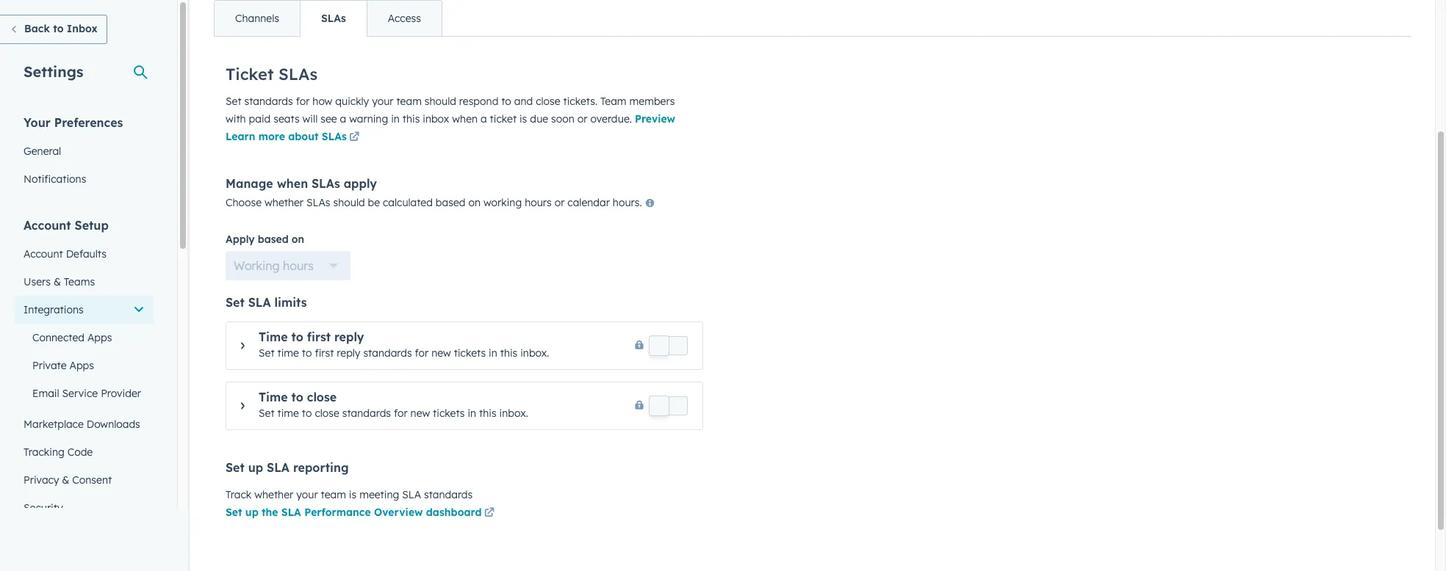 Task type: vqa. For each thing, say whether or not it's contained in the screenshot.
"BASED"
yes



Task type: describe. For each thing, give the bounding box(es) containing it.
inbox
[[67, 22, 98, 35]]

meeting
[[359, 489, 399, 502]]

ticket
[[490, 112, 517, 126]]

quickly
[[335, 95, 369, 108]]

standards inside set standards for how quickly your team should respond to and close tickets. team members with paid seats will see a warning in this inbox when a ticket is due soon or overdue. preview
[[244, 95, 293, 108]]

privacy
[[24, 474, 59, 487]]

seats
[[274, 112, 300, 126]]

ticket slas
[[226, 64, 317, 85]]

in inside set standards for how quickly your team should respond to and close tickets. team members with paid seats will see a warning in this inbox when a ticket is due soon or overdue. preview
[[391, 112, 400, 126]]

time to close set time to close standards for new tickets in this inbox.
[[259, 390, 528, 420]]

back to inbox
[[24, 22, 98, 35]]

0 vertical spatial hours
[[525, 196, 552, 209]]

general
[[24, 145, 61, 158]]

performance
[[304, 506, 371, 520]]

track
[[226, 489, 252, 502]]

working
[[483, 196, 522, 209]]

email
[[32, 387, 59, 400]]

sla left reporting
[[267, 461, 290, 475]]

preview button
[[635, 112, 675, 126]]

learn more about slas link
[[226, 129, 362, 147]]

about
[[288, 130, 319, 143]]

tab list containing channels
[[214, 0, 442, 37]]

set inside time to close set time to close standards for new tickets in this inbox.
[[259, 407, 275, 420]]

respond
[[459, 95, 498, 108]]

working hours button
[[226, 251, 351, 281]]

when inside set standards for how quickly your team should respond to and close tickets. team members with paid seats will see a warning in this inbox when a ticket is due soon or overdue. preview
[[452, 112, 478, 126]]

soon
[[551, 112, 575, 126]]

tracking
[[24, 446, 65, 459]]

private apps
[[32, 359, 94, 373]]

hours.
[[613, 196, 642, 209]]

0 horizontal spatial your
[[296, 489, 318, 502]]

track whether your team is meeting sla standards
[[226, 489, 473, 502]]

set for set up the sla performance overview dashboard
[[226, 506, 242, 520]]

privacy & consent link
[[15, 467, 154, 495]]

general link
[[15, 137, 154, 165]]

account setup
[[24, 218, 109, 233]]

time for time to close
[[259, 390, 288, 405]]

access
[[388, 12, 421, 25]]

1 vertical spatial close
[[307, 390, 337, 405]]

up for the
[[245, 506, 258, 520]]

users & teams link
[[15, 268, 154, 296]]

back
[[24, 22, 50, 35]]

set for set sla limits
[[226, 295, 245, 310]]

set up the sla performance overview dashboard
[[226, 506, 482, 520]]

notifications link
[[15, 165, 154, 193]]

or inside set standards for how quickly your team should respond to and close tickets. team members with paid seats will see a warning in this inbox when a ticket is due soon or overdue. preview
[[577, 112, 588, 126]]

tracking code link
[[15, 439, 154, 467]]

tracking code
[[24, 446, 93, 459]]

working
[[234, 259, 280, 273]]

manage
[[226, 176, 273, 191]]

your preferences element
[[15, 115, 154, 193]]

marketplace downloads link
[[15, 411, 154, 439]]

see
[[321, 112, 337, 126]]

account defaults
[[24, 248, 107, 261]]

channels link
[[215, 1, 300, 36]]

standards up "dashboard"
[[424, 489, 473, 502]]

marketplace
[[24, 418, 84, 431]]

caret image for time to close
[[241, 402, 244, 411]]

link opens in a new window image
[[484, 509, 495, 520]]

members
[[629, 95, 675, 108]]

up for sla
[[248, 461, 263, 475]]

settings
[[24, 62, 83, 81]]

how
[[313, 95, 332, 108]]

choose
[[226, 196, 262, 209]]

should inside set standards for how quickly your team should respond to and close tickets. team members with paid seats will see a warning in this inbox when a ticket is due soon or overdue. preview
[[425, 95, 456, 108]]

set up sla reporting
[[226, 461, 349, 475]]

1 vertical spatial first
[[315, 347, 334, 360]]

service
[[62, 387, 98, 400]]

inbox. inside time to first reply set time to first reply standards for new tickets in this inbox.
[[520, 347, 549, 360]]

0 vertical spatial based
[[436, 196, 465, 209]]

slas link
[[300, 1, 367, 36]]

link opens in a new window image for slas
[[349, 129, 360, 147]]

new inside time to close set time to close standards for new tickets in this inbox.
[[410, 407, 430, 420]]

0 horizontal spatial should
[[333, 196, 365, 209]]

dashboard
[[426, 506, 482, 520]]

account for account setup
[[24, 218, 71, 233]]

calendar
[[568, 196, 610, 209]]

preferences
[[54, 115, 123, 130]]

limits
[[274, 295, 307, 310]]

& for privacy
[[62, 474, 69, 487]]

1 vertical spatial on
[[292, 233, 304, 246]]

channels
[[235, 12, 279, 25]]

slas left apply
[[312, 176, 340, 191]]

notifications
[[24, 173, 86, 186]]

account defaults link
[[15, 240, 154, 268]]

tickets inside time to first reply set time to first reply standards for new tickets in this inbox.
[[454, 347, 486, 360]]

your preferences
[[24, 115, 123, 130]]

tickets inside time to close set time to close standards for new tickets in this inbox.
[[433, 407, 465, 420]]

set sla limits
[[226, 295, 307, 310]]

apply
[[344, 176, 377, 191]]

connected apps
[[32, 331, 112, 345]]

code
[[67, 446, 93, 459]]

is inside set standards for how quickly your team should respond to and close tickets. team members with paid seats will see a warning in this inbox when a ticket is due soon or overdue. preview
[[520, 112, 527, 126]]

email service provider link
[[15, 380, 154, 408]]

integrations
[[24, 303, 84, 317]]

new inside time to first reply set time to first reply standards for new tickets in this inbox.
[[432, 347, 451, 360]]

& for users
[[54, 276, 61, 289]]

email service provider
[[32, 387, 141, 400]]

access link
[[367, 1, 442, 36]]

this inside set standards for how quickly your team should respond to and close tickets. team members with paid seats will see a warning in this inbox when a ticket is due soon or overdue. preview
[[403, 112, 420, 126]]

caret image for time to first reply
[[241, 342, 244, 351]]

apply
[[226, 233, 255, 246]]

downloads
[[87, 418, 140, 431]]

calculated
[[383, 196, 433, 209]]

working hours
[[234, 259, 314, 273]]

private
[[32, 359, 67, 373]]



Task type: locate. For each thing, give the bounding box(es) containing it.
time down set sla limits
[[259, 330, 288, 345]]

set standards for how quickly your team should respond to and close tickets. team members with paid seats will see a warning in this inbox when a ticket is due soon or overdue. preview
[[226, 95, 675, 126]]

due
[[530, 112, 548, 126]]

2 horizontal spatial in
[[489, 347, 497, 360]]

a right the see
[[340, 112, 346, 126]]

1 time from the top
[[259, 330, 288, 345]]

0 vertical spatial account
[[24, 218, 71, 233]]

account
[[24, 218, 71, 233], [24, 248, 63, 261]]

0 vertical spatial reply
[[334, 330, 364, 345]]

1 horizontal spatial based
[[436, 196, 465, 209]]

with
[[226, 112, 246, 126]]

tickets.
[[563, 95, 598, 108]]

0 horizontal spatial on
[[292, 233, 304, 246]]

provider
[[101, 387, 141, 400]]

slas inside learn more about slas link
[[322, 130, 347, 143]]

2 time from the top
[[277, 407, 299, 420]]

0 vertical spatial on
[[468, 196, 481, 209]]

time up 'set up sla reporting'
[[259, 390, 288, 405]]

be
[[368, 196, 380, 209]]

slas left access link at the left of page
[[321, 12, 346, 25]]

standards up time to close set time to close standards for new tickets in this inbox. on the bottom
[[363, 347, 412, 360]]

teams
[[64, 276, 95, 289]]

on left working
[[468, 196, 481, 209]]

0 horizontal spatial hours
[[283, 259, 314, 273]]

integrations button
[[15, 296, 154, 324]]

0 horizontal spatial in
[[391, 112, 400, 126]]

in inside time to close set time to close standards for new tickets in this inbox.
[[468, 407, 476, 420]]

for down time to first reply set time to first reply standards for new tickets in this inbox.
[[394, 407, 408, 420]]

standards inside time to first reply set time to first reply standards for new tickets in this inbox.
[[363, 347, 412, 360]]

based
[[436, 196, 465, 209], [258, 233, 289, 246]]

standards inside time to close set time to close standards for new tickets in this inbox.
[[342, 407, 391, 420]]

0 vertical spatial this
[[403, 112, 420, 126]]

0 vertical spatial close
[[536, 95, 560, 108]]

1 horizontal spatial &
[[62, 474, 69, 487]]

slas down manage when slas apply
[[306, 196, 330, 209]]

link opens in a new window image for sla
[[484, 506, 495, 523]]

0 vertical spatial for
[[296, 95, 310, 108]]

link opens in a new window image inside learn more about slas link
[[349, 132, 360, 143]]

0 horizontal spatial this
[[403, 112, 420, 126]]

1 vertical spatial in
[[489, 347, 497, 360]]

for inside time to close set time to close standards for new tickets in this inbox.
[[394, 407, 408, 420]]

apps up service
[[69, 359, 94, 373]]

1 vertical spatial inbox.
[[499, 407, 528, 420]]

0 vertical spatial or
[[577, 112, 588, 126]]

setup
[[75, 218, 109, 233]]

hours right working
[[525, 196, 552, 209]]

is left due
[[520, 112, 527, 126]]

1 vertical spatial caret image
[[241, 402, 244, 411]]

based up working hours
[[258, 233, 289, 246]]

preview
[[635, 112, 675, 126]]

time inside time to close set time to close standards for new tickets in this inbox.
[[277, 407, 299, 420]]

time inside time to first reply set time to first reply standards for new tickets in this inbox.
[[259, 330, 288, 345]]

a down respond
[[481, 112, 487, 126]]

1 vertical spatial new
[[410, 407, 430, 420]]

0 vertical spatial inbox.
[[520, 347, 549, 360]]

hours inside popup button
[[283, 259, 314, 273]]

set inside 'link'
[[226, 506, 242, 520]]

or down tickets.
[[577, 112, 588, 126]]

2 a from the left
[[481, 112, 487, 126]]

when down respond
[[452, 112, 478, 126]]

time inside time to close set time to close standards for new tickets in this inbox.
[[259, 390, 288, 405]]

1 vertical spatial hours
[[283, 259, 314, 273]]

1 a from the left
[[340, 112, 346, 126]]

1 horizontal spatial new
[[432, 347, 451, 360]]

set inside time to first reply set time to first reply standards for new tickets in this inbox.
[[259, 347, 275, 360]]

to inside set standards for how quickly your team should respond to and close tickets. team members with paid seats will see a warning in this inbox when a ticket is due soon or overdue. preview
[[501, 95, 511, 108]]

and
[[514, 95, 533, 108]]

to
[[53, 22, 64, 35], [501, 95, 511, 108], [291, 330, 303, 345], [302, 347, 312, 360], [291, 390, 303, 405], [302, 407, 312, 420]]

1 vertical spatial based
[[258, 233, 289, 246]]

on up working hours popup button
[[292, 233, 304, 246]]

account up the account defaults
[[24, 218, 71, 233]]

set up "with"
[[226, 95, 241, 108]]

0 horizontal spatial is
[[349, 489, 357, 502]]

0 horizontal spatial a
[[340, 112, 346, 126]]

whether down manage when slas apply
[[265, 196, 304, 209]]

slas inside slas link
[[321, 12, 346, 25]]

new
[[432, 347, 451, 360], [410, 407, 430, 420]]

sla up overview
[[402, 489, 421, 502]]

time up 'set up sla reporting'
[[277, 407, 299, 420]]

team inside set standards for how quickly your team should respond to and close tickets. team members with paid seats will see a warning in this inbox when a ticket is due soon or overdue. preview
[[396, 95, 422, 108]]

on
[[468, 196, 481, 209], [292, 233, 304, 246]]

overview
[[374, 506, 423, 520]]

is
[[520, 112, 527, 126], [349, 489, 357, 502]]

for up will
[[296, 95, 310, 108]]

paid
[[249, 112, 271, 126]]

1 vertical spatial up
[[245, 506, 258, 520]]

set down working
[[226, 295, 245, 310]]

1 vertical spatial whether
[[254, 489, 293, 502]]

0 horizontal spatial or
[[555, 196, 565, 209]]

apps for connected apps
[[87, 331, 112, 345]]

set down set sla limits
[[259, 347, 275, 360]]

0 horizontal spatial when
[[277, 176, 308, 191]]

defaults
[[66, 248, 107, 261]]

1 vertical spatial &
[[62, 474, 69, 487]]

time down limits
[[277, 347, 299, 360]]

new up time to close set time to close standards for new tickets in this inbox. on the bottom
[[432, 347, 451, 360]]

whether for choose
[[265, 196, 304, 209]]

0 vertical spatial up
[[248, 461, 263, 475]]

1 vertical spatial apps
[[69, 359, 94, 373]]

is up set up the sla performance overview dashboard
[[349, 489, 357, 502]]

1 horizontal spatial in
[[468, 407, 476, 420]]

1 vertical spatial account
[[24, 248, 63, 261]]

users
[[24, 276, 51, 289]]

0 horizontal spatial new
[[410, 407, 430, 420]]

1 vertical spatial when
[[277, 176, 308, 191]]

0 vertical spatial tickets
[[454, 347, 486, 360]]

your down reporting
[[296, 489, 318, 502]]

more
[[258, 130, 285, 143]]

team up performance at left
[[321, 489, 346, 502]]

in
[[391, 112, 400, 126], [489, 347, 497, 360], [468, 407, 476, 420]]

2 time from the top
[[259, 390, 288, 405]]

1 vertical spatial should
[[333, 196, 365, 209]]

0 vertical spatial caret image
[[241, 342, 244, 351]]

2 vertical spatial in
[[468, 407, 476, 420]]

2 vertical spatial close
[[315, 407, 339, 420]]

whether up the
[[254, 489, 293, 502]]

2 account from the top
[[24, 248, 63, 261]]

for inside set standards for how quickly your team should respond to and close tickets. team members with paid seats will see a warning in this inbox when a ticket is due soon or overdue. preview
[[296, 95, 310, 108]]

1 horizontal spatial your
[[372, 95, 394, 108]]

0 horizontal spatial &
[[54, 276, 61, 289]]

connected
[[32, 331, 85, 345]]

when right manage
[[277, 176, 308, 191]]

1 vertical spatial reply
[[337, 347, 360, 360]]

0 horizontal spatial team
[[321, 489, 346, 502]]

warning
[[349, 112, 388, 126]]

apps for private apps
[[69, 359, 94, 373]]

set up the sla performance overview dashboard link
[[226, 506, 497, 523]]

apps up private apps link
[[87, 331, 112, 345]]

up
[[248, 461, 263, 475], [245, 506, 258, 520]]

1 horizontal spatial on
[[468, 196, 481, 209]]

1 vertical spatial your
[[296, 489, 318, 502]]

back to inbox link
[[0, 15, 107, 44]]

set inside set standards for how quickly your team should respond to and close tickets. team members with paid seats will see a warning in this inbox when a ticket is due soon or overdue. preview
[[226, 95, 241, 108]]

set for set up sla reporting
[[226, 461, 245, 475]]

this inside time to close set time to close standards for new tickets in this inbox.
[[479, 407, 497, 420]]

0 vertical spatial apps
[[87, 331, 112, 345]]

apply based on
[[226, 233, 304, 246]]

0 vertical spatial when
[[452, 112, 478, 126]]

this inside time to first reply set time to first reply standards for new tickets in this inbox.
[[500, 347, 518, 360]]

set up the track
[[226, 461, 245, 475]]

for up time to close set time to close standards for new tickets in this inbox. on the bottom
[[415, 347, 429, 360]]

time
[[259, 330, 288, 345], [259, 390, 288, 405]]

time to first reply set time to first reply standards for new tickets in this inbox.
[[259, 330, 549, 360]]

& right privacy
[[62, 474, 69, 487]]

tickets
[[454, 347, 486, 360], [433, 407, 465, 420]]

1 vertical spatial time
[[259, 390, 288, 405]]

1 horizontal spatial a
[[481, 112, 487, 126]]

users & teams
[[24, 276, 95, 289]]

consent
[[72, 474, 112, 487]]

slas up how
[[278, 64, 317, 85]]

standards up reporting
[[342, 407, 391, 420]]

should down apply
[[333, 196, 365, 209]]

sla left limits
[[248, 295, 271, 310]]

0 vertical spatial time
[[277, 347, 299, 360]]

based right calculated
[[436, 196, 465, 209]]

1 horizontal spatial hours
[[525, 196, 552, 209]]

1 account from the top
[[24, 218, 71, 233]]

1 vertical spatial tickets
[[433, 407, 465, 420]]

0 vertical spatial new
[[432, 347, 451, 360]]

to inside back to inbox link
[[53, 22, 64, 35]]

your up warning
[[372, 95, 394, 108]]

learn more about slas
[[226, 130, 347, 143]]

team
[[600, 95, 627, 108]]

inbox. inside time to close set time to close standards for new tickets in this inbox.
[[499, 407, 528, 420]]

sla inside 'link'
[[281, 506, 301, 520]]

2 vertical spatial this
[[479, 407, 497, 420]]

private apps link
[[15, 352, 154, 380]]

inbox
[[423, 112, 449, 126]]

or left calendar
[[555, 196, 565, 209]]

1 horizontal spatial for
[[394, 407, 408, 420]]

new down time to first reply set time to first reply standards for new tickets in this inbox.
[[410, 407, 430, 420]]

2 horizontal spatial for
[[415, 347, 429, 360]]

1 vertical spatial this
[[500, 347, 518, 360]]

2 vertical spatial for
[[394, 407, 408, 420]]

time inside time to first reply set time to first reply standards for new tickets in this inbox.
[[277, 347, 299, 360]]

1 horizontal spatial when
[[452, 112, 478, 126]]

account setup element
[[15, 218, 154, 522]]

account up users
[[24, 248, 63, 261]]

0 vertical spatial whether
[[265, 196, 304, 209]]

up inside 'link'
[[245, 506, 258, 520]]

0 vertical spatial in
[[391, 112, 400, 126]]

the
[[262, 506, 278, 520]]

set up 'set up sla reporting'
[[259, 407, 275, 420]]

security link
[[15, 495, 154, 522]]

set down the track
[[226, 506, 242, 520]]

in inside time to first reply set time to first reply standards for new tickets in this inbox.
[[489, 347, 497, 360]]

standards up paid
[[244, 95, 293, 108]]

1 horizontal spatial or
[[577, 112, 588, 126]]

1 horizontal spatial this
[[479, 407, 497, 420]]

0 vertical spatial &
[[54, 276, 61, 289]]

privacy & consent
[[24, 474, 112, 487]]

close inside set standards for how quickly your team should respond to and close tickets. team members with paid seats will see a warning in this inbox when a ticket is due soon or overdue. preview
[[536, 95, 560, 108]]

learn
[[226, 130, 255, 143]]

1 time from the top
[[277, 347, 299, 360]]

your
[[24, 115, 51, 130]]

standards
[[244, 95, 293, 108], [363, 347, 412, 360], [342, 407, 391, 420], [424, 489, 473, 502]]

time for time to first reply
[[259, 330, 288, 345]]

2 horizontal spatial this
[[500, 347, 518, 360]]

link opens in a new window image
[[349, 129, 360, 147], [349, 132, 360, 143], [484, 506, 495, 523]]

ticket
[[226, 64, 274, 85]]

inbox.
[[520, 347, 549, 360], [499, 407, 528, 420]]

slas down the see
[[322, 130, 347, 143]]

0 vertical spatial first
[[307, 330, 331, 345]]

choose whether slas should be calculated based on working hours or calendar hours.
[[226, 196, 645, 209]]

& right users
[[54, 276, 61, 289]]

1 vertical spatial time
[[277, 407, 299, 420]]

hours up limits
[[283, 259, 314, 273]]

up left the
[[245, 506, 258, 520]]

1 vertical spatial team
[[321, 489, 346, 502]]

marketplace downloads
[[24, 418, 140, 431]]

set for set standards for how quickly your team should respond to and close tickets. team members with paid seats will see a warning in this inbox when a ticket is due soon or overdue. preview
[[226, 95, 241, 108]]

for inside time to first reply set time to first reply standards for new tickets in this inbox.
[[415, 347, 429, 360]]

1 horizontal spatial should
[[425, 95, 456, 108]]

whether for track
[[254, 489, 293, 502]]

1 caret image from the top
[[241, 342, 244, 351]]

up up the track
[[248, 461, 263, 475]]

tab list
[[214, 0, 442, 37]]

or
[[577, 112, 588, 126], [555, 196, 565, 209]]

your inside set standards for how quickly your team should respond to and close tickets. team members with paid seats will see a warning in this inbox when a ticket is due soon or overdue. preview
[[372, 95, 394, 108]]

should up inbox
[[425, 95, 456, 108]]

1 vertical spatial or
[[555, 196, 565, 209]]

2 caret image from the top
[[241, 402, 244, 411]]

0 vertical spatial is
[[520, 112, 527, 126]]

reporting
[[293, 461, 349, 475]]

sla right the
[[281, 506, 301, 520]]

0 vertical spatial your
[[372, 95, 394, 108]]

1 vertical spatial is
[[349, 489, 357, 502]]

0 horizontal spatial based
[[258, 233, 289, 246]]

account for account defaults
[[24, 248, 63, 261]]

0 vertical spatial team
[[396, 95, 422, 108]]

connected apps link
[[15, 324, 154, 352]]

0 vertical spatial time
[[259, 330, 288, 345]]

slas
[[321, 12, 346, 25], [278, 64, 317, 85], [322, 130, 347, 143], [312, 176, 340, 191], [306, 196, 330, 209]]

team right quickly
[[396, 95, 422, 108]]

1 vertical spatial for
[[415, 347, 429, 360]]

caret image
[[241, 342, 244, 351], [241, 402, 244, 411]]

for
[[296, 95, 310, 108], [415, 347, 429, 360], [394, 407, 408, 420]]

0 vertical spatial should
[[425, 95, 456, 108]]

reply
[[334, 330, 364, 345], [337, 347, 360, 360]]

should
[[425, 95, 456, 108], [333, 196, 365, 209]]

1 horizontal spatial is
[[520, 112, 527, 126]]

1 horizontal spatial team
[[396, 95, 422, 108]]

0 horizontal spatial for
[[296, 95, 310, 108]]

will
[[302, 112, 318, 126]]

& inside "link"
[[62, 474, 69, 487]]



